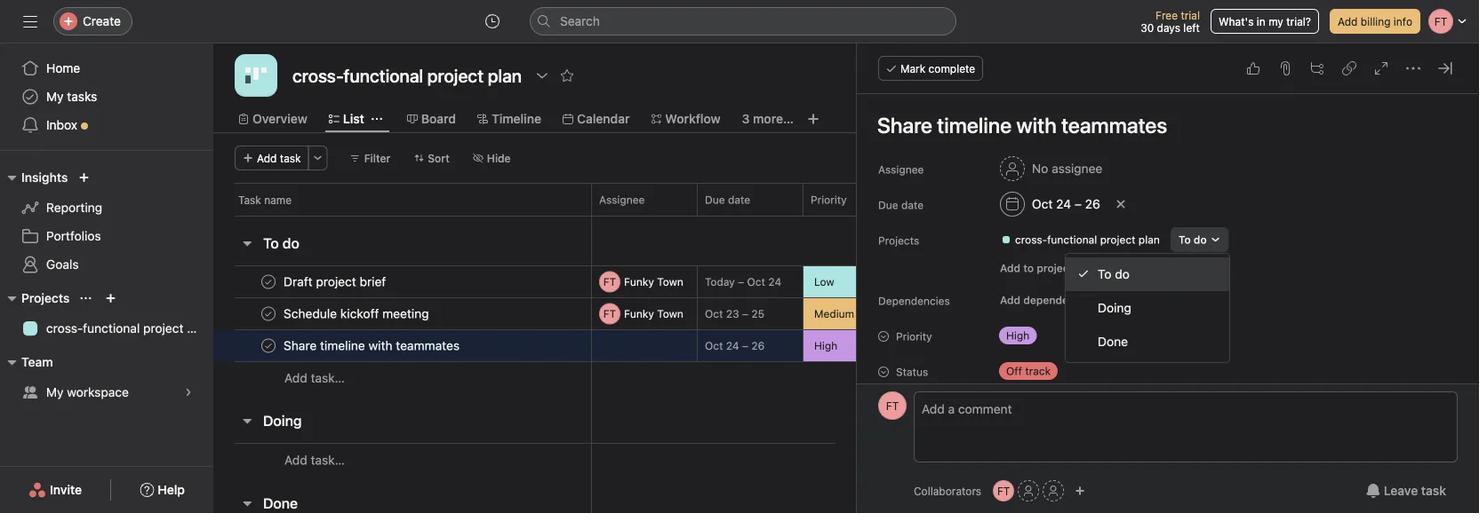 Task type: vqa. For each thing, say whether or not it's contained in the screenshot.
No assignee dropdown button
yes



Task type: describe. For each thing, give the bounding box(es) containing it.
dependencies
[[1024, 294, 1096, 307]]

timeline
[[492, 112, 541, 126]]

hide button
[[465, 146, 519, 171]]

2 vertical spatial 24
[[726, 340, 739, 353]]

goals link
[[11, 251, 203, 279]]

to
[[1024, 262, 1034, 275]]

what's in my trial? button
[[1211, 9, 1319, 34]]

in
[[1257, 15, 1266, 28]]

sort
[[428, 152, 450, 164]]

today
[[705, 276, 735, 289]]

more actions for this task image
[[1407, 61, 1421, 76]]

completed image for today – oct 24
[[258, 272, 279, 293]]

assignee for row containing task name
[[599, 194, 645, 206]]

priority inside row
[[811, 194, 847, 206]]

add a task to this section image for to do
[[308, 236, 323, 251]]

projects inside share timeline with teammates dialog
[[878, 235, 920, 247]]

to do option
[[1066, 258, 1230, 292]]

search button
[[530, 7, 957, 36]]

add task… button for 1st 'add task…' row from the top of the page
[[285, 369, 345, 389]]

cross-functional project plan link inside share timeline with teammates dialog
[[994, 231, 1167, 249]]

high inside popup button
[[814, 340, 838, 353]]

filter
[[364, 152, 391, 164]]

collapse task list for this section image for to do
[[240, 236, 254, 251]]

do inside to do popup button
[[1194, 234, 1207, 246]]

timeline link
[[477, 109, 541, 129]]

medium button
[[804, 299, 909, 330]]

26 inside share timeline with teammates dialog
[[1085, 197, 1101, 212]]

my workspace link
[[11, 379, 203, 407]]

my workspace
[[46, 385, 129, 400]]

board image
[[245, 65, 267, 86]]

list
[[343, 112, 364, 126]]

off track button
[[992, 359, 1099, 384]]

to do button
[[263, 228, 299, 260]]

add down overview link
[[257, 152, 277, 164]]

leave task
[[1384, 484, 1447, 499]]

to do inside option
[[1098, 267, 1130, 282]]

hide sidebar image
[[23, 14, 37, 28]]

help button
[[128, 475, 196, 507]]

no assignee
[[1032, 161, 1103, 176]]

oct left 23
[[705, 308, 723, 321]]

complete
[[929, 62, 975, 75]]

completed checkbox for oct 23
[[258, 304, 279, 325]]

my tasks
[[46, 89, 97, 104]]

show options, current sort, top image
[[80, 293, 91, 304]]

add down add to projects button
[[1000, 294, 1021, 307]]

add billing info
[[1338, 15, 1413, 28]]

add inside button
[[1000, 262, 1021, 275]]

0 horizontal spatial ft button
[[878, 392, 907, 421]]

collapse task list for this section image for doing
[[240, 414, 254, 429]]

medium
[[814, 308, 855, 321]]

– left 25
[[742, 308, 749, 321]]

workflow link
[[651, 109, 721, 129]]

team button
[[0, 352, 53, 373]]

workspace
[[67, 385, 129, 400]]

reporting link
[[11, 194, 203, 222]]

0 horizontal spatial project
[[143, 321, 184, 336]]

insights
[[21, 170, 68, 185]]

track
[[1025, 365, 1051, 378]]

completed checkbox for today
[[258, 272, 279, 293]]

assignee
[[1052, 161, 1103, 176]]

0 horizontal spatial to do
[[263, 235, 299, 252]]

2 add task… from the top
[[285, 453, 345, 468]]

my tasks link
[[11, 83, 203, 111]]

add or remove collaborators image
[[1075, 486, 1086, 497]]

Share timeline with teammates text field
[[280, 337, 465, 355]]

calendar link
[[563, 109, 630, 129]]

high button
[[804, 331, 909, 362]]

days
[[1157, 21, 1181, 34]]

home
[[46, 61, 80, 76]]

mark
[[901, 62, 926, 75]]

dependencies
[[878, 295, 950, 308]]

portfolios link
[[11, 222, 203, 251]]

add billing info button
[[1330, 9, 1421, 34]]

overview
[[252, 112, 307, 126]]

inbox
[[46, 118, 77, 132]]

completed image for oct 23 – 25
[[258, 304, 279, 325]]

add left billing
[[1338, 15, 1358, 28]]

0 likes. click to like this task image
[[1246, 61, 1261, 76]]

history image
[[485, 14, 500, 28]]

header to do tree grid
[[213, 266, 1080, 395]]

attachments: add a file to this task, share timeline with teammates image
[[1278, 61, 1293, 76]]

inbox link
[[11, 111, 203, 140]]

– right today
[[738, 276, 744, 289]]

do inside to do button
[[283, 235, 299, 252]]

add down doing 'button'
[[285, 453, 307, 468]]

task… for add task… button in header to do tree grid
[[311, 371, 345, 386]]

3 collapse task list for this section image from the top
[[240, 497, 254, 511]]

task name
[[238, 194, 292, 206]]

add subtask image
[[1310, 61, 1325, 76]]

add dependencies button
[[992, 288, 1104, 313]]

low
[[814, 276, 835, 289]]

off
[[1006, 365, 1022, 378]]

do inside to do option
[[1115, 267, 1130, 282]]

share timeline with teammates cell
[[213, 330, 592, 363]]

sort button
[[406, 146, 458, 171]]

high inside dropdown button
[[1006, 330, 1030, 342]]

Draft project brief text field
[[280, 273, 391, 291]]

tasks
[[67, 89, 97, 104]]

0 horizontal spatial doing
[[263, 413, 302, 430]]

Schedule kickoff meeting text field
[[280, 305, 434, 323]]

Task Name text field
[[866, 105, 1458, 146]]

team
[[21, 355, 53, 370]]

0 horizontal spatial due date
[[705, 194, 750, 206]]

create button
[[53, 7, 132, 36]]

oct 24 – 26 inside header to do tree grid
[[705, 340, 765, 353]]

funky for oct 23 – 25
[[624, 308, 654, 321]]

free trial 30 days left
[[1141, 9, 1200, 34]]

invite button
[[17, 475, 94, 507]]

copy task link image
[[1343, 61, 1357, 76]]

more actions image
[[313, 153, 323, 164]]

1 vertical spatial done
[[263, 496, 298, 513]]

30
[[1141, 21, 1154, 34]]

add to projects button
[[992, 256, 1087, 281]]

projects
[[1037, 262, 1079, 275]]

23
[[726, 308, 739, 321]]

what's in my trial?
[[1219, 15, 1311, 28]]

create
[[83, 14, 121, 28]]

assignee for main content containing no assignee
[[878, 164, 924, 176]]

low button
[[804, 267, 909, 298]]

hide
[[487, 152, 511, 164]]

info
[[1394, 15, 1413, 28]]

priority inside main content
[[896, 331, 932, 343]]

home link
[[11, 54, 203, 83]]

search list box
[[530, 7, 957, 36]]

cross- inside projects element
[[46, 321, 83, 336]]



Task type: locate. For each thing, give the bounding box(es) containing it.
priority
[[811, 194, 847, 206], [896, 331, 932, 343]]

1 horizontal spatial cross-
[[1015, 234, 1047, 246]]

leave task button
[[1355, 476, 1458, 508]]

2 horizontal spatial to
[[1179, 234, 1191, 246]]

goals
[[46, 257, 79, 272]]

town for oct 23
[[657, 308, 684, 321]]

do down name
[[283, 235, 299, 252]]

task inside share timeline with teammates dialog
[[1422, 484, 1447, 499]]

2 completed checkbox from the top
[[258, 304, 279, 325]]

completed checkbox inside schedule kickoff meeting cell
[[258, 304, 279, 325]]

2 funky town from the top
[[624, 308, 684, 321]]

doing down to do option
[[1098, 301, 1132, 316]]

0 horizontal spatial cross-functional project plan link
[[11, 315, 211, 343]]

no
[[1032, 161, 1049, 176]]

trial
[[1181, 9, 1200, 21]]

1 horizontal spatial done
[[1098, 335, 1128, 349]]

1 horizontal spatial 24
[[768, 276, 782, 289]]

functional up projects
[[1047, 234, 1097, 246]]

1 add task… button from the top
[[285, 369, 345, 389]]

24 inside share timeline with teammates dialog
[[1056, 197, 1071, 212]]

add dependencies
[[1000, 294, 1096, 307]]

row
[[213, 183, 1080, 216], [235, 215, 1058, 217], [213, 266, 1080, 299], [213, 298, 1080, 331], [213, 330, 1080, 363]]

off track
[[1006, 365, 1051, 378]]

0 vertical spatial 24
[[1056, 197, 1071, 212]]

0 horizontal spatial date
[[728, 194, 750, 206]]

due up today
[[705, 194, 725, 206]]

my left the tasks
[[46, 89, 64, 104]]

my
[[46, 89, 64, 104], [46, 385, 64, 400]]

1 vertical spatial add task…
[[285, 453, 345, 468]]

0 horizontal spatial cross-
[[46, 321, 83, 336]]

plan inside projects element
[[187, 321, 211, 336]]

clear due date image
[[1116, 199, 1126, 210]]

completed checkbox down to do button
[[258, 272, 279, 293]]

0 vertical spatial funky town
[[624, 276, 684, 289]]

to right projects
[[1098, 267, 1112, 282]]

0 vertical spatial project
[[1100, 234, 1136, 246]]

– inside share timeline with teammates dialog
[[1075, 197, 1082, 212]]

to do
[[1179, 234, 1207, 246], [263, 235, 299, 252], [1098, 267, 1130, 282]]

doing button
[[263, 405, 302, 437]]

add task… inside header to do tree grid
[[285, 371, 345, 386]]

add a task to this section image right doing 'button'
[[311, 414, 325, 429]]

to do up to do option
[[1179, 234, 1207, 246]]

projects element
[[0, 283, 213, 347]]

0 horizontal spatial 24
[[726, 340, 739, 353]]

new project or portfolio image
[[105, 293, 116, 304]]

cross-functional project plan down new project or portfolio icon
[[46, 321, 211, 336]]

0 horizontal spatial 26
[[752, 340, 765, 353]]

1 horizontal spatial assignee
[[878, 164, 924, 176]]

cross-functional project plan up projects
[[1015, 234, 1160, 246]]

1 vertical spatial funky
[[624, 308, 654, 321]]

row containing oct 24
[[213, 330, 1080, 363]]

to up to do option
[[1179, 234, 1191, 246]]

show options image
[[535, 68, 550, 83]]

0 horizontal spatial do
[[283, 235, 299, 252]]

project up see details, my workspace icon on the bottom
[[143, 321, 184, 336]]

board link
[[407, 109, 456, 129]]

Completed checkbox
[[258, 272, 279, 293], [258, 304, 279, 325]]

completed image down to do button
[[258, 272, 279, 293]]

add task
[[257, 152, 301, 164]]

1 horizontal spatial projects
[[878, 235, 920, 247]]

1 horizontal spatial plan
[[1139, 234, 1160, 246]]

projects inside dropdown button
[[21, 291, 70, 306]]

due inside main content
[[878, 199, 898, 212]]

1 vertical spatial task
[[1422, 484, 1447, 499]]

3
[[742, 112, 750, 126]]

add
[[1338, 15, 1358, 28], [257, 152, 277, 164], [1000, 262, 1021, 275], [1000, 294, 1021, 307], [285, 371, 307, 386], [285, 453, 307, 468]]

due date inside share timeline with teammates dialog
[[878, 199, 924, 212]]

task
[[238, 194, 261, 206]]

add task… button inside header to do tree grid
[[285, 369, 345, 389]]

free
[[1156, 9, 1178, 21]]

cross- inside main content
[[1015, 234, 1047, 246]]

task… inside header to do tree grid
[[311, 371, 345, 386]]

completed checkbox up completed icon
[[258, 304, 279, 325]]

1 town from the top
[[657, 276, 684, 289]]

due for row containing task name
[[705, 194, 725, 206]]

0 vertical spatial add task…
[[285, 371, 345, 386]]

0 horizontal spatial oct 24 – 26
[[705, 340, 765, 353]]

add task… down doing 'button'
[[285, 453, 345, 468]]

2 horizontal spatial do
[[1194, 234, 1207, 246]]

0 vertical spatial task…
[[311, 371, 345, 386]]

2 horizontal spatial to do
[[1179, 234, 1207, 246]]

teams element
[[0, 347, 213, 411]]

task left more actions icon
[[280, 152, 301, 164]]

project inside share timeline with teammates dialog
[[1100, 234, 1136, 246]]

1 vertical spatial oct 24 – 26
[[705, 340, 765, 353]]

1 vertical spatial collapse task list for this section image
[[240, 414, 254, 429]]

add to starred image
[[560, 68, 574, 83]]

task right leave
[[1422, 484, 1447, 499]]

1 vertical spatial cross-functional project plan
[[46, 321, 211, 336]]

0 horizontal spatial high
[[814, 340, 838, 353]]

calendar
[[577, 112, 630, 126]]

1 vertical spatial add a task to this section image
[[311, 414, 325, 429]]

reporting
[[46, 200, 102, 215]]

1 horizontal spatial cross-functional project plan link
[[994, 231, 1167, 249]]

oct down oct 23 – 25
[[705, 340, 723, 353]]

0 vertical spatial funky
[[624, 276, 654, 289]]

1 horizontal spatial 26
[[1085, 197, 1101, 212]]

1 vertical spatial funky town
[[624, 308, 684, 321]]

task for add task
[[280, 152, 301, 164]]

oct inside row
[[705, 340, 723, 353]]

collapse task list for this section image left done button
[[240, 497, 254, 511]]

to
[[1179, 234, 1191, 246], [263, 235, 279, 252], [1098, 267, 1112, 282]]

1 horizontal spatial doing
[[1098, 301, 1132, 316]]

add task… button up doing 'button'
[[285, 369, 345, 389]]

main content
[[866, 94, 1478, 514]]

add inside header to do tree grid
[[285, 371, 307, 386]]

insights button
[[0, 167, 68, 188]]

to do down name
[[263, 235, 299, 252]]

project
[[1100, 234, 1136, 246], [143, 321, 184, 336]]

cross-functional project plan link up projects
[[994, 231, 1167, 249]]

to do right projects
[[1098, 267, 1130, 282]]

high down medium
[[814, 340, 838, 353]]

2 add task… button from the top
[[285, 451, 345, 471]]

priority up low
[[811, 194, 847, 206]]

due inside row
[[705, 194, 725, 206]]

0 vertical spatial 26
[[1085, 197, 1101, 212]]

to inside to do option
[[1098, 267, 1112, 282]]

2 town from the top
[[657, 308, 684, 321]]

0 vertical spatial task
[[280, 152, 301, 164]]

trial?
[[1287, 15, 1311, 28]]

do
[[1194, 234, 1207, 246], [283, 235, 299, 252], [1115, 267, 1130, 282]]

plan inside share timeline with teammates dialog
[[1139, 234, 1160, 246]]

task… for add task… button associated with second 'add task…' row from the top
[[311, 453, 345, 468]]

0 vertical spatial plan
[[1139, 234, 1160, 246]]

0 vertical spatial ft button
[[878, 392, 907, 421]]

billing
[[1361, 15, 1391, 28]]

1 horizontal spatial due date
[[878, 199, 924, 212]]

assignee inside main content
[[878, 164, 924, 176]]

plan up see details, my workspace icon on the bottom
[[187, 321, 211, 336]]

0 horizontal spatial task
[[280, 152, 301, 164]]

to inside to do button
[[263, 235, 279, 252]]

plan up to do option
[[1139, 234, 1160, 246]]

board
[[421, 112, 456, 126]]

projects up low dropdown button
[[878, 235, 920, 247]]

completed image inside schedule kickoff meeting cell
[[258, 304, 279, 325]]

workflow
[[665, 112, 721, 126]]

today – oct 24
[[705, 276, 782, 289]]

close details image
[[1439, 61, 1453, 76]]

1 completed checkbox from the top
[[258, 272, 279, 293]]

completed image
[[258, 336, 279, 357]]

to inside to do popup button
[[1179, 234, 1191, 246]]

full screen image
[[1375, 61, 1389, 76]]

add to projects
[[1000, 262, 1079, 275]]

1 vertical spatial my
[[46, 385, 64, 400]]

high up off
[[1006, 330, 1030, 342]]

see details, my workspace image
[[183, 388, 194, 398]]

2 collapse task list for this section image from the top
[[240, 414, 254, 429]]

no assignee button
[[992, 153, 1111, 185]]

oct 24 – 26 down oct 23 – 25
[[705, 340, 765, 353]]

2 funky from the top
[[624, 308, 654, 321]]

assignee inside row
[[599, 194, 645, 206]]

new image
[[79, 172, 89, 183]]

0 vertical spatial functional
[[1047, 234, 1097, 246]]

1 vertical spatial plan
[[187, 321, 211, 336]]

done down doing 'button'
[[263, 496, 298, 513]]

left
[[1184, 21, 1200, 34]]

cross-
[[1015, 234, 1047, 246], [46, 321, 83, 336]]

filter button
[[342, 146, 399, 171]]

26 down 25
[[752, 340, 765, 353]]

town
[[657, 276, 684, 289], [657, 308, 684, 321]]

1 completed image from the top
[[258, 272, 279, 293]]

0 horizontal spatial priority
[[811, 194, 847, 206]]

None text field
[[288, 60, 526, 92]]

funky for today – oct 24
[[624, 276, 654, 289]]

row containing task name
[[213, 183, 1080, 216]]

1 vertical spatial cross-
[[46, 321, 83, 336]]

cross-functional project plan inside projects element
[[46, 321, 211, 336]]

1 horizontal spatial oct 24 – 26
[[1032, 197, 1101, 212]]

2 completed image from the top
[[258, 304, 279, 325]]

1 collapse task list for this section image from the top
[[240, 236, 254, 251]]

1 vertical spatial priority
[[896, 331, 932, 343]]

1 vertical spatial task…
[[311, 453, 345, 468]]

add tab image
[[806, 112, 820, 126]]

status
[[896, 366, 928, 379]]

0 horizontal spatial to
[[263, 235, 279, 252]]

collapse task list for this section image left doing 'button'
[[240, 414, 254, 429]]

cross- down show options, current sort, top icon
[[46, 321, 83, 336]]

Completed checkbox
[[258, 336, 279, 357]]

town left today
[[657, 276, 684, 289]]

1 vertical spatial doing
[[263, 413, 302, 430]]

1 add task… row from the top
[[213, 362, 1080, 395]]

add up doing 'button'
[[285, 371, 307, 386]]

project down clear due date image
[[1100, 234, 1136, 246]]

25
[[752, 308, 765, 321]]

1 vertical spatial 26
[[752, 340, 765, 353]]

date inside share timeline with teammates dialog
[[901, 199, 924, 212]]

tab actions image
[[371, 114, 382, 124]]

– down oct 23 – 25
[[742, 340, 749, 353]]

cross- up to
[[1015, 234, 1047, 246]]

oct
[[1032, 197, 1053, 212], [747, 276, 765, 289], [705, 308, 723, 321], [705, 340, 723, 353]]

my inside "teams" element
[[46, 385, 64, 400]]

0 vertical spatial town
[[657, 276, 684, 289]]

0 vertical spatial collapse task list for this section image
[[240, 236, 254, 251]]

0 vertical spatial done
[[1098, 335, 1128, 349]]

high button
[[992, 324, 1099, 349]]

add left to
[[1000, 262, 1021, 275]]

completed checkbox inside draft project brief cell
[[258, 272, 279, 293]]

26 inside header to do tree grid
[[752, 340, 765, 353]]

1 vertical spatial projects
[[21, 291, 70, 306]]

1 horizontal spatial date
[[901, 199, 924, 212]]

add a task to this section image for doing
[[311, 414, 325, 429]]

my down the team
[[46, 385, 64, 400]]

0 horizontal spatial cross-functional project plan
[[46, 321, 211, 336]]

search
[[560, 14, 600, 28]]

global element
[[0, 44, 213, 150]]

due
[[705, 194, 725, 206], [878, 199, 898, 212]]

invite
[[50, 483, 82, 498]]

oct up 25
[[747, 276, 765, 289]]

2 my from the top
[[46, 385, 64, 400]]

1 task… from the top
[[311, 371, 345, 386]]

0 horizontal spatial functional
[[83, 321, 140, 336]]

2 vertical spatial collapse task list for this section image
[[240, 497, 254, 511]]

done up off track dropdown button
[[1098, 335, 1128, 349]]

1 horizontal spatial project
[[1100, 234, 1136, 246]]

completed image
[[258, 272, 279, 293], [258, 304, 279, 325]]

0 horizontal spatial due
[[705, 194, 725, 206]]

1 vertical spatial functional
[[83, 321, 140, 336]]

1 vertical spatial assignee
[[599, 194, 645, 206]]

oct 24 – 26 down "no assignee" at right top
[[1032, 197, 1101, 212]]

ft button right collaborators in the bottom of the page
[[993, 481, 1015, 502]]

1 horizontal spatial ft button
[[993, 481, 1015, 502]]

collapse task list for this section image left to do button
[[240, 236, 254, 251]]

cross-functional project plan link down new project or portfolio icon
[[11, 315, 211, 343]]

cross-functional project plan inside main content
[[1015, 234, 1160, 246]]

1 horizontal spatial priority
[[896, 331, 932, 343]]

add task… row
[[213, 362, 1080, 395], [213, 444, 1080, 477]]

ft button down status
[[878, 392, 907, 421]]

24 down 23
[[726, 340, 739, 353]]

name
[[264, 194, 292, 206]]

0 vertical spatial cross-
[[1015, 234, 1047, 246]]

1 vertical spatial cross-functional project plan link
[[11, 315, 211, 343]]

oct 24 – 26
[[1032, 197, 1101, 212], [705, 340, 765, 353]]

overview link
[[238, 109, 307, 129]]

0 horizontal spatial done
[[263, 496, 298, 513]]

collaborators
[[914, 485, 982, 498]]

1 vertical spatial project
[[143, 321, 184, 336]]

add task… button down doing 'button'
[[285, 451, 345, 471]]

1 my from the top
[[46, 89, 64, 104]]

0 vertical spatial oct 24 – 26
[[1032, 197, 1101, 212]]

my inside 'link'
[[46, 89, 64, 104]]

0 vertical spatial cross-functional project plan link
[[994, 231, 1167, 249]]

1 vertical spatial add task… row
[[213, 444, 1080, 477]]

add task… up doing 'button'
[[285, 371, 345, 386]]

to down task name
[[263, 235, 279, 252]]

24 left low
[[768, 276, 782, 289]]

0 vertical spatial cross-functional project plan
[[1015, 234, 1160, 246]]

add a task to this section image right to do button
[[308, 236, 323, 251]]

3 more…
[[742, 112, 794, 126]]

my for my workspace
[[46, 385, 64, 400]]

funky town left 23
[[624, 308, 684, 321]]

oct 24 – 26 inside share timeline with teammates dialog
[[1032, 197, 1101, 212]]

1 horizontal spatial to do
[[1098, 267, 1130, 282]]

more…
[[753, 112, 794, 126]]

what's
[[1219, 15, 1254, 28]]

oct 23 – 25
[[705, 308, 765, 321]]

collapse task list for this section image
[[240, 236, 254, 251], [240, 414, 254, 429], [240, 497, 254, 511]]

1 funky town from the top
[[624, 276, 684, 289]]

add task…
[[285, 371, 345, 386], [285, 453, 345, 468]]

functional down new project or portfolio icon
[[83, 321, 140, 336]]

cross-functional project plan link
[[994, 231, 1167, 249], [11, 315, 211, 343]]

help
[[158, 483, 185, 498]]

0 vertical spatial completed checkbox
[[258, 272, 279, 293]]

due for main content containing no assignee
[[878, 199, 898, 212]]

funky town for oct
[[624, 308, 684, 321]]

doing down completed checkbox
[[263, 413, 302, 430]]

task
[[280, 152, 301, 164], [1422, 484, 1447, 499]]

1 horizontal spatial to
[[1098, 267, 1112, 282]]

0 horizontal spatial plan
[[187, 321, 211, 336]]

priority down dependencies
[[896, 331, 932, 343]]

26 left clear due date image
[[1085, 197, 1101, 212]]

projects down goals
[[21, 291, 70, 306]]

do right projects
[[1115, 267, 1130, 282]]

completed image up completed icon
[[258, 304, 279, 325]]

1 vertical spatial add task… button
[[285, 451, 345, 471]]

1 horizontal spatial task
[[1422, 484, 1447, 499]]

my for my tasks
[[46, 89, 64, 104]]

main content inside share timeline with teammates dialog
[[866, 94, 1478, 514]]

1 horizontal spatial cross-functional project plan
[[1015, 234, 1160, 246]]

my
[[1269, 15, 1284, 28]]

do up to do option
[[1194, 234, 1207, 246]]

projects button
[[0, 288, 70, 309]]

oct down no
[[1032, 197, 1053, 212]]

completed image inside draft project brief cell
[[258, 272, 279, 293]]

3 more… button
[[742, 109, 794, 129]]

0 vertical spatial doing
[[1098, 301, 1132, 316]]

leave
[[1384, 484, 1418, 499]]

0 horizontal spatial assignee
[[599, 194, 645, 206]]

funky town left today
[[624, 276, 684, 289]]

add task button
[[235, 146, 309, 171]]

functional inside projects element
[[83, 321, 140, 336]]

to do inside popup button
[[1179, 234, 1207, 246]]

due up low dropdown button
[[878, 199, 898, 212]]

functional inside main content
[[1047, 234, 1097, 246]]

main content containing no assignee
[[866, 94, 1478, 514]]

0 horizontal spatial projects
[[21, 291, 70, 306]]

1 add task… from the top
[[285, 371, 345, 386]]

2 add task… row from the top
[[213, 444, 1080, 477]]

share timeline with teammates dialog
[[857, 44, 1479, 514]]

2 task… from the top
[[311, 453, 345, 468]]

24
[[1056, 197, 1071, 212], [768, 276, 782, 289], [726, 340, 739, 353]]

town left 23
[[657, 308, 684, 321]]

insights element
[[0, 162, 213, 283]]

mark complete button
[[878, 56, 983, 81]]

1 vertical spatial town
[[657, 308, 684, 321]]

cross-functional project plan link inside projects element
[[11, 315, 211, 343]]

add a task to this section image
[[308, 236, 323, 251], [311, 414, 325, 429]]

1 horizontal spatial do
[[1115, 267, 1130, 282]]

1 vertical spatial completed image
[[258, 304, 279, 325]]

1 vertical spatial ft button
[[993, 481, 1015, 502]]

24 down "no assignee" at right top
[[1056, 197, 1071, 212]]

plan
[[1139, 234, 1160, 246], [187, 321, 211, 336]]

task for leave task
[[1422, 484, 1447, 499]]

draft project brief cell
[[213, 266, 592, 299]]

0 vertical spatial projects
[[878, 235, 920, 247]]

town for today
[[657, 276, 684, 289]]

list link
[[329, 109, 364, 129]]

26
[[1085, 197, 1101, 212], [752, 340, 765, 353]]

oct inside main content
[[1032, 197, 1053, 212]]

1 horizontal spatial due
[[878, 199, 898, 212]]

0 vertical spatial completed image
[[258, 272, 279, 293]]

2 horizontal spatial 24
[[1056, 197, 1071, 212]]

– down assignee at right
[[1075, 197, 1082, 212]]

add task… button for second 'add task…' row from the top
[[285, 451, 345, 471]]

funky town
[[624, 276, 684, 289], [624, 308, 684, 321]]

1 funky from the top
[[624, 276, 654, 289]]

1 vertical spatial 24
[[768, 276, 782, 289]]

schedule kickoff meeting cell
[[213, 298, 592, 331]]

0 vertical spatial add task… row
[[213, 362, 1080, 395]]

funky town for today
[[624, 276, 684, 289]]



